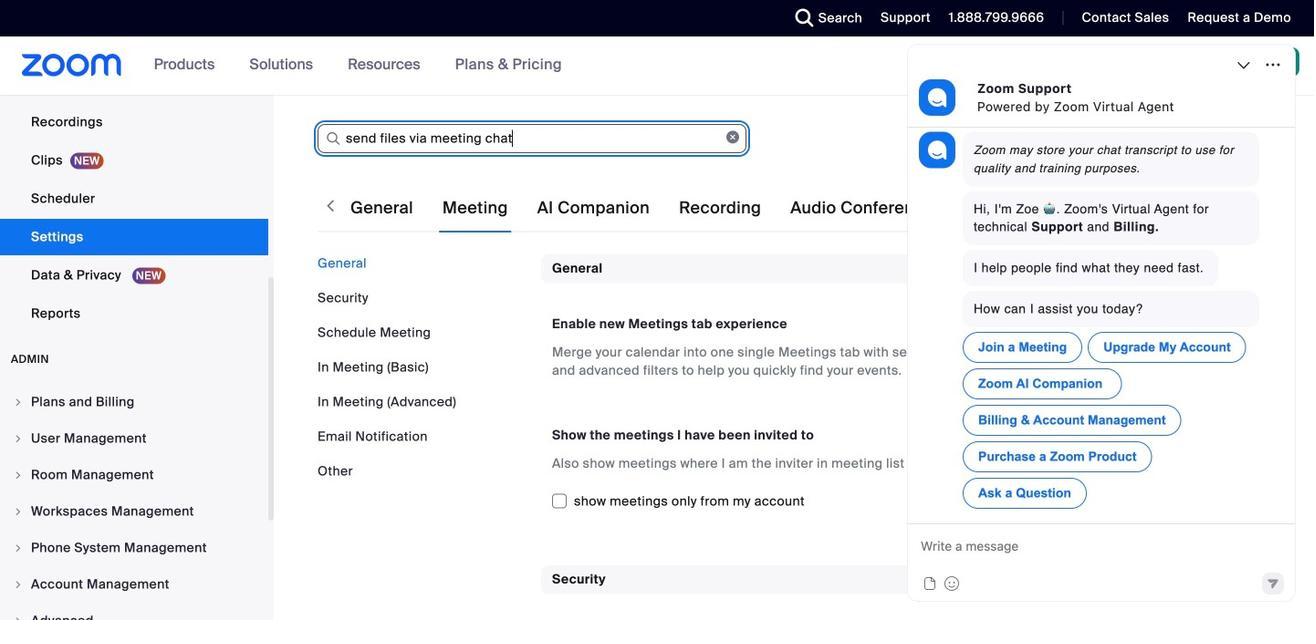 Task type: describe. For each thing, give the bounding box(es) containing it.
personal menu menu
[[0, 0, 268, 334]]

general element
[[541, 255, 1266, 537]]

scroll left image
[[321, 197, 340, 215]]

1 right image from the top
[[13, 470, 24, 481]]

4 right image from the top
[[13, 580, 24, 590]]

5 menu item from the top
[[0, 531, 268, 566]]

2 menu item from the top
[[0, 422, 268, 456]]

meetings navigation
[[932, 37, 1314, 96]]

3 right image from the top
[[13, 616, 24, 621]]

side navigation navigation
[[0, 0, 274, 621]]

admin menu menu
[[0, 385, 268, 621]]

Search Settings text field
[[318, 124, 747, 153]]

2 right image from the top
[[13, 507, 24, 517]]



Task type: vqa. For each thing, say whether or not it's contained in the screenshot.
Side Navigation navigation
yes



Task type: locate. For each thing, give the bounding box(es) containing it.
4 menu item from the top
[[0, 495, 268, 529]]

7 menu item from the top
[[0, 604, 268, 621]]

product information navigation
[[140, 37, 576, 95]]

scroll right image
[[1249, 197, 1267, 215]]

1 right image from the top
[[13, 397, 24, 408]]

6 menu item from the top
[[0, 568, 268, 602]]

3 menu item from the top
[[0, 458, 268, 493]]

1 menu item from the top
[[0, 385, 268, 420]]

0 vertical spatial right image
[[13, 470, 24, 481]]

right image
[[13, 397, 24, 408], [13, 434, 24, 444], [13, 543, 24, 554], [13, 580, 24, 590]]

banner
[[0, 37, 1314, 96]]

right image
[[13, 470, 24, 481], [13, 507, 24, 517], [13, 616, 24, 621]]

menu item
[[0, 385, 268, 420], [0, 422, 268, 456], [0, 458, 268, 493], [0, 495, 268, 529], [0, 531, 268, 566], [0, 568, 268, 602], [0, 604, 268, 621]]

3 right image from the top
[[13, 543, 24, 554]]

tabs of my account settings page tab list
[[347, 183, 1314, 234]]

2 right image from the top
[[13, 434, 24, 444]]

2 vertical spatial right image
[[13, 616, 24, 621]]

menu bar
[[318, 255, 528, 481]]

zoom logo image
[[22, 54, 122, 77]]

1 vertical spatial right image
[[13, 507, 24, 517]]



